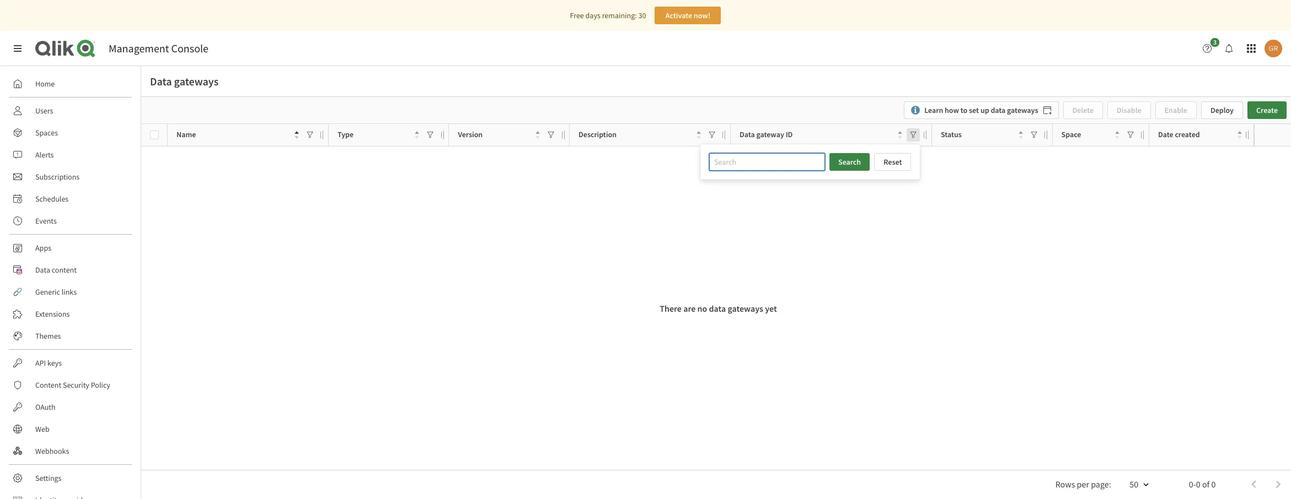 Task type: locate. For each thing, give the bounding box(es) containing it.
learn
[[925, 105, 944, 115]]

0 right the of
[[1212, 479, 1216, 490]]

name
[[177, 130, 196, 140]]

now!
[[694, 10, 711, 20]]

data left gateway at top
[[740, 130, 755, 140]]

gateways left yet
[[728, 303, 764, 314]]

apps link
[[9, 239, 132, 257]]

rows
[[1056, 479, 1075, 490]]

space
[[1062, 130, 1082, 140]]

2 vertical spatial data
[[35, 265, 50, 275]]

web
[[35, 425, 49, 435]]

set
[[969, 105, 979, 115]]

generic
[[35, 287, 60, 297]]

search
[[839, 157, 861, 167]]

type
[[338, 130, 354, 140]]

generic links
[[35, 287, 77, 297]]

data inside button
[[740, 130, 755, 140]]

date
[[1159, 130, 1174, 140]]

1 horizontal spatial gateways
[[728, 303, 764, 314]]

activate now!
[[666, 10, 711, 20]]

2 0 from the left
[[1212, 479, 1216, 490]]

gateways right up
[[1007, 105, 1039, 115]]

there are no data gateways yet
[[660, 303, 777, 314]]

1 vertical spatial gateways
[[1007, 105, 1039, 115]]

home
[[35, 79, 55, 89]]

2 horizontal spatial data
[[740, 130, 755, 140]]

search button
[[830, 153, 870, 171]]

activate
[[666, 10, 692, 20]]

data right up
[[991, 105, 1006, 115]]

extensions
[[35, 310, 70, 319]]

data
[[991, 105, 1006, 115], [709, 303, 726, 314]]

data gateway id
[[740, 130, 793, 140]]

settings link
[[9, 470, 132, 488]]

0 horizontal spatial 0
[[1197, 479, 1201, 490]]

0 vertical spatial data
[[150, 74, 172, 88]]

rows per page:
[[1056, 479, 1111, 490]]

data left the content
[[35, 265, 50, 275]]

events link
[[9, 212, 132, 230]]

generic links link
[[9, 284, 132, 301]]

data gateways
[[150, 74, 219, 88]]

version button
[[458, 128, 540, 143]]

0 vertical spatial data
[[991, 105, 1006, 115]]

gateways down console
[[174, 74, 219, 88]]

version
[[458, 130, 483, 140]]

date created button
[[1159, 128, 1242, 143]]

0
[[1197, 479, 1201, 490], [1212, 479, 1216, 490]]

free
[[570, 10, 584, 20]]

days
[[586, 10, 601, 20]]

0-
[[1189, 479, 1197, 490]]

reset button
[[875, 153, 912, 171]]

spaces link
[[9, 124, 132, 142]]

themes
[[35, 332, 61, 342]]

data right no
[[709, 303, 726, 314]]

data gateway id button
[[740, 128, 903, 143]]

data inside 'link'
[[35, 265, 50, 275]]

None field
[[709, 153, 825, 171]]

1 0 from the left
[[1197, 479, 1201, 490]]

alerts link
[[9, 146, 132, 164]]

subscriptions
[[35, 172, 80, 182]]

no
[[698, 303, 707, 314]]

api
[[35, 359, 46, 369]]

0 horizontal spatial data
[[35, 265, 50, 275]]

home link
[[9, 75, 132, 93]]

data down the management console element
[[150, 74, 172, 88]]

0 vertical spatial gateways
[[174, 74, 219, 88]]

schedules
[[35, 194, 69, 204]]

data for data gateway id
[[740, 130, 755, 140]]

apps
[[35, 243, 51, 253]]

1 vertical spatial data
[[740, 130, 755, 140]]

how
[[945, 105, 959, 115]]

1 vertical spatial data
[[709, 303, 726, 314]]

id
[[786, 130, 793, 140]]

gateways
[[174, 74, 219, 88], [1007, 105, 1039, 115], [728, 303, 764, 314]]

data for data content
[[35, 265, 50, 275]]

type button
[[338, 128, 420, 143]]

1 horizontal spatial 0
[[1212, 479, 1216, 490]]

data
[[150, 74, 172, 88], [740, 130, 755, 140], [35, 265, 50, 275]]

name button
[[177, 128, 299, 143]]

policy
[[91, 381, 110, 391]]

security
[[63, 381, 89, 391]]

2 horizontal spatial gateways
[[1007, 105, 1039, 115]]

status
[[941, 130, 962, 140]]

schedules link
[[9, 190, 132, 208]]

status button
[[941, 128, 1023, 143]]

links
[[62, 287, 77, 297]]

0 horizontal spatial data
[[709, 303, 726, 314]]

0 left the of
[[1197, 479, 1201, 490]]

of
[[1203, 479, 1210, 490]]

1 horizontal spatial data
[[150, 74, 172, 88]]



Task type: vqa. For each thing, say whether or not it's contained in the screenshot.
the once
no



Task type: describe. For each thing, give the bounding box(es) containing it.
content security policy
[[35, 381, 110, 391]]

Search text field
[[709, 153, 825, 171]]

30
[[639, 10, 646, 20]]

learn how to set up data gateways link
[[904, 102, 1059, 119]]

description button
[[579, 128, 701, 143]]

api keys link
[[9, 355, 132, 372]]

data for data gateways
[[150, 74, 172, 88]]

deploy
[[1211, 105, 1234, 115]]

0-0 of 0
[[1189, 479, 1216, 490]]

extensions link
[[9, 306, 132, 323]]

users
[[35, 106, 53, 116]]

space button
[[1062, 128, 1120, 143]]

description
[[579, 130, 617, 140]]

data content
[[35, 265, 77, 275]]

alerts
[[35, 150, 54, 160]]

reset
[[884, 157, 902, 167]]

management
[[109, 41, 169, 55]]

content
[[35, 381, 61, 391]]

2 vertical spatial gateways
[[728, 303, 764, 314]]

web link
[[9, 421, 132, 439]]

created
[[1175, 130, 1200, 140]]

webhooks link
[[9, 443, 132, 461]]

are
[[684, 303, 696, 314]]

settings
[[35, 474, 62, 484]]

remaining:
[[602, 10, 637, 20]]

0 horizontal spatial gateways
[[174, 74, 219, 88]]

console
[[171, 41, 209, 55]]

close sidebar menu image
[[13, 44, 22, 53]]

events
[[35, 216, 57, 226]]

free days remaining: 30
[[570, 10, 646, 20]]

date created
[[1159, 130, 1200, 140]]

learn how to set up data gateways
[[925, 105, 1039, 115]]

content security policy link
[[9, 377, 132, 394]]

create button
[[1248, 102, 1287, 119]]

to
[[961, 105, 968, 115]]

deploy button
[[1202, 102, 1244, 119]]

users link
[[9, 102, 132, 120]]

there
[[660, 303, 682, 314]]

1 horizontal spatial data
[[991, 105, 1006, 115]]

spaces
[[35, 128, 58, 138]]

keys
[[47, 359, 62, 369]]

yet
[[765, 303, 777, 314]]

per
[[1077, 479, 1090, 490]]

api keys
[[35, 359, 62, 369]]

navigation pane element
[[0, 71, 141, 500]]

create
[[1257, 105, 1278, 115]]

activate now! link
[[655, 7, 721, 24]]

up
[[981, 105, 990, 115]]

themes link
[[9, 328, 132, 345]]

content
[[52, 265, 77, 275]]

subscriptions link
[[9, 168, 132, 186]]

data content link
[[9, 262, 132, 279]]

management console
[[109, 41, 209, 55]]

webhooks
[[35, 447, 69, 457]]

oauth
[[35, 403, 56, 413]]

oauth link
[[9, 399, 132, 417]]

page:
[[1091, 479, 1111, 490]]

gateway
[[757, 130, 784, 140]]

management console element
[[109, 41, 209, 55]]



